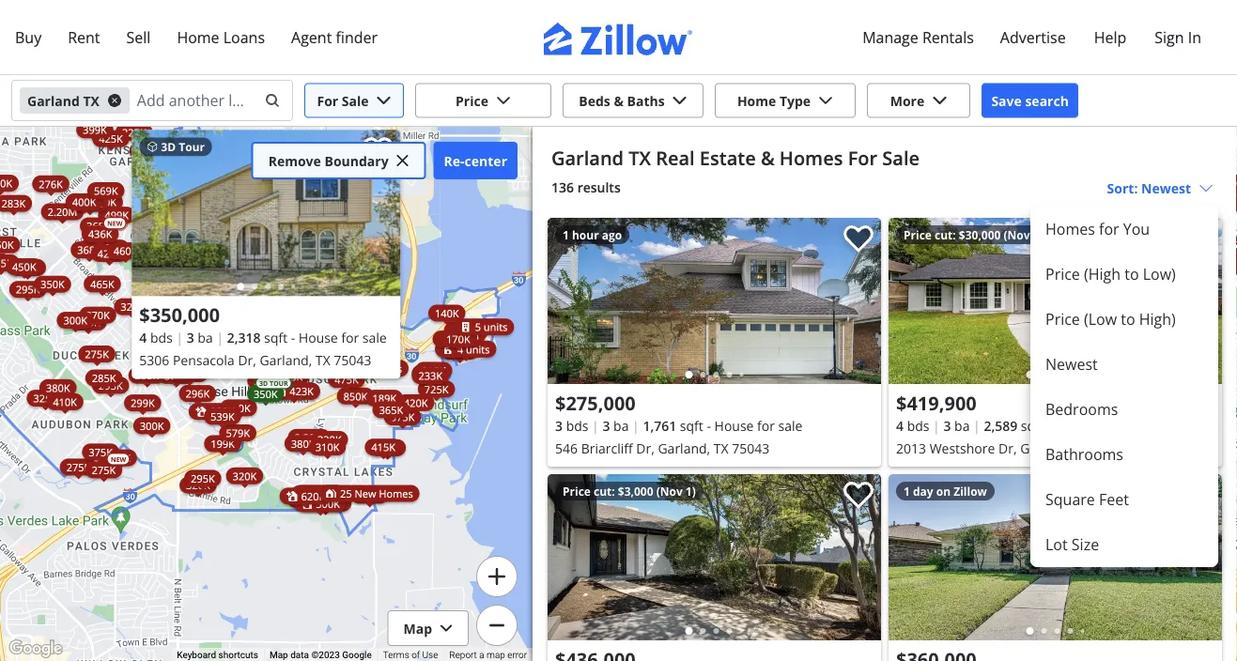 Task type: locate. For each thing, give the bounding box(es) containing it.
$30,000
[[960, 227, 1001, 243]]

newest right sort:
[[1142, 180, 1192, 197]]

cut: left '$30,000'
[[935, 227, 957, 243]]

chevron down image inside sort: newest dropdown button
[[1199, 181, 1214, 196]]

save this home image
[[363, 138, 393, 165], [844, 226, 874, 253]]

365k link
[[80, 218, 117, 235], [373, 402, 410, 419]]

0 vertical spatial 625k
[[177, 264, 201, 278]]

2 horizontal spatial 295k
[[191, 472, 215, 486]]

save this home button for $275,000
[[829, 218, 882, 271]]

save this home image left close image
[[363, 138, 393, 165]]

3 for $275,000
[[603, 417, 610, 435]]

3 down $419,900 at the right bottom of the page
[[944, 417, 952, 435]]

1 vertical spatial 325k
[[121, 300, 145, 314]]

5306 pensacola dr, garland, tx 75043 image
[[132, 130, 401, 296], [401, 130, 670, 296]]

chevron down image right more
[[933, 93, 948, 108]]

menu containing homes for you
[[1031, 207, 1219, 568]]

chevron down image inside price dropdown button
[[496, 93, 511, 108]]

3d for tour
[[161, 139, 176, 154]]

google image
[[5, 637, 67, 662]]

1 horizontal spatial 625k
[[250, 354, 274, 368]]

295k link down 199k
[[184, 470, 222, 487]]

350k link
[[34, 276, 71, 293], [167, 331, 204, 348]]

3 ba up briarcliff
[[603, 417, 629, 435]]

map button
[[388, 611, 469, 647]]

625k inside 625k 295k
[[177, 264, 201, 278]]

420k down 233k
[[404, 396, 428, 410]]

sale up 389k
[[363, 329, 387, 347]]

0 horizontal spatial dr,
[[238, 351, 256, 369]]

1 vertical spatial 380k
[[291, 437, 315, 451]]

results
[[578, 179, 621, 196]]

garland for garland tx
[[27, 92, 80, 110]]

chevron down image right type
[[819, 93, 834, 108]]

lot size button
[[1031, 523, 1219, 568]]

bds for $350,000
[[150, 329, 173, 347]]

300k down the 465k link
[[63, 314, 87, 328]]

homes inside 'link'
[[379, 487, 413, 501]]

units for 5 units
[[484, 320, 508, 334]]

ba for $419,900
[[955, 417, 970, 435]]

0 vertical spatial 500k link
[[220, 400, 257, 417]]

315k right the 5306
[[178, 367, 202, 381]]

bedrooms button
[[1031, 387, 1219, 432]]

0 vertical spatial 410k
[[312, 347, 336, 361]]

400k up new 436k
[[72, 195, 96, 209]]

save this home image down for
[[844, 226, 874, 253]]

garland, for $419,900
[[1021, 439, 1073, 457]]

- inside map "region"
[[291, 329, 295, 347]]

homes for you button
[[1031, 207, 1219, 252]]

new inside 13 new homes link
[[344, 362, 366, 376]]

(nov for 8)
[[1004, 227, 1031, 243]]

briarcliff
[[582, 439, 633, 457]]

0 horizontal spatial 415k link
[[9, 259, 46, 276]]

698k
[[177, 275, 201, 290]]

ba for $350,000
[[198, 329, 213, 347]]

& right beds at the top left of page
[[614, 92, 624, 110]]

home loans
[[177, 27, 265, 47]]

2 horizontal spatial sqft
[[1022, 417, 1045, 435]]

buy
[[15, 27, 42, 47]]

0 vertical spatial 460k
[[78, 196, 102, 210]]

625k for 625k 295k
[[177, 264, 201, 278]]

&
[[614, 92, 624, 110], [761, 145, 775, 171]]

- up 2013 westshore dr, garland, tx 75043 link at right
[[1048, 417, 1053, 435]]

2 horizontal spatial 295k link
[[184, 470, 222, 487]]

chevron left image inside property images, use arrow keys to navigate, image 1 of 32 group
[[899, 547, 921, 569]]

580k link
[[182, 361, 219, 378], [369, 440, 406, 457]]

bds up 546
[[566, 417, 589, 435]]

-
[[291, 329, 295, 347], [707, 417, 712, 435], [1048, 417, 1053, 435]]

size
[[1072, 535, 1100, 555]]

chevron down image
[[376, 93, 392, 108], [933, 93, 948, 108], [440, 622, 453, 635]]

ba for $275,000
[[614, 417, 629, 435]]

365k link right 850k
[[373, 402, 410, 419]]

new inside new 275k
[[111, 455, 126, 464]]

to for high)
[[1122, 309, 1136, 329]]

to right (low
[[1122, 309, 1136, 329]]

new 275k
[[92, 455, 126, 477]]

3d for tour
[[259, 379, 268, 388]]

type
[[780, 92, 811, 110]]

house inside map "region"
[[299, 329, 338, 347]]

494k
[[312, 493, 336, 507]]

save this home image for $350,000
[[363, 138, 393, 165]]

price inside dropdown button
[[456, 92, 489, 110]]

- house for sale up 389k
[[291, 329, 387, 347]]

save this home image down the bathrooms button
[[1185, 482, 1215, 510]]

1 horizontal spatial 365k
[[379, 403, 403, 417]]

on
[[937, 484, 951, 499]]

home left type
[[738, 92, 777, 110]]

2013 westshore dr, garland, tx 75043 image
[[889, 218, 1223, 384]]

dr, down '2,318'
[[238, 351, 256, 369]]

700k link
[[229, 317, 267, 334]]

1 vertical spatial 550k
[[185, 227, 209, 242]]

garland,
[[260, 351, 312, 369], [658, 439, 711, 457], [1021, 439, 1073, 457]]

380k link
[[39, 380, 77, 397], [285, 435, 322, 452]]

1 vertical spatial 296k link
[[179, 385, 216, 402]]

0 vertical spatial 325k link
[[116, 124, 153, 141]]

1 vertical spatial to
[[1122, 309, 1136, 329]]

580k link up '25 new homes'
[[369, 440, 406, 457]]

1 horizontal spatial 423k link
[[351, 487, 389, 504]]

new left tour
[[155, 136, 170, 145]]

newest up bedrooms
[[1046, 354, 1099, 375]]

310k link up 530k
[[309, 439, 346, 456]]

home left loans
[[177, 27, 220, 47]]

new left 235k link
[[214, 345, 230, 354]]

412k
[[289, 384, 314, 399]]

2 horizontal spatial 75043
[[1095, 439, 1133, 457]]

price for price (high to low)
[[1046, 264, 1081, 284]]

489k
[[362, 358, 386, 372]]

295k link up 299k link
[[92, 377, 129, 394]]

349k link
[[248, 373, 285, 390]]

170k
[[447, 332, 471, 346]]

map for map data ©2023 google
[[270, 650, 288, 661]]

0 horizontal spatial 410k link
[[46, 394, 84, 411]]

save this home button for $350,000
[[348, 130, 401, 183]]

pensacola
[[173, 351, 235, 369]]

2013 westshore dr, garland, tx 75043 link
[[897, 437, 1215, 460]]

4 for $350,000
[[139, 329, 147, 347]]

4 bds for $350,000
[[139, 329, 173, 347]]

1 horizontal spatial sale
[[779, 417, 803, 435]]

chevron left image inside property images, use arrow keys to navigate, image 1 of 33 group
[[557, 547, 580, 569]]

2 vertical spatial 350k
[[254, 387, 278, 401]]

0 horizontal spatial 510k link
[[174, 300, 212, 316]]

for up bathrooms
[[1099, 417, 1117, 435]]

chevron left image for property images, use arrow keys to navigate, image 1 of 33 group
[[557, 547, 580, 569]]

365k link up 368k link
[[80, 218, 117, 235]]

4 bds inside main content
[[897, 417, 930, 435]]

price for price (low to high)
[[1046, 309, 1081, 329]]

garland up '399k' link
[[27, 92, 80, 110]]

580k for bottom '580k' link
[[376, 441, 400, 455]]

275k link down the 305k link
[[78, 346, 116, 363]]

625k
[[177, 264, 201, 278], [250, 354, 274, 368]]

412k link
[[268, 383, 320, 400]]

430k
[[172, 218, 196, 232]]

1 horizontal spatial 295k
[[99, 379, 123, 393]]

1 horizontal spatial 4
[[458, 342, 464, 357]]

200k
[[442, 342, 466, 356]]

0 horizontal spatial 296k link
[[92, 240, 129, 257]]

garland inside filters element
[[27, 92, 80, 110]]

0 vertical spatial 520k link
[[86, 194, 123, 211]]

three dimensional image
[[147, 141, 158, 153]]

garland, up "695k"
[[260, 351, 312, 369]]

chevron right image
[[254, 188, 277, 211], [369, 202, 391, 224], [850, 290, 872, 313]]

3d tour
[[158, 139, 205, 154]]

for left you in the top right of the page
[[1100, 219, 1120, 239]]

1 horizontal spatial chevron right image
[[369, 202, 391, 224]]

3.20m
[[295, 431, 324, 445]]

325k for middle the 325k 'link'
[[121, 300, 145, 314]]

520k right chevron left icon
[[170, 216, 194, 230]]

0 vertical spatial 520k
[[92, 195, 117, 209]]

75043 for $350,000
[[334, 351, 372, 369]]

0 horizontal spatial 550k link
[[140, 161, 177, 178]]

580k up '25 new homes'
[[376, 441, 400, 455]]

3d left tour
[[259, 379, 268, 388]]

chevron left image down 'day'
[[899, 547, 921, 569]]

1 vertical spatial 500k link
[[294, 496, 347, 513]]

chevron left image
[[557, 290, 580, 313], [899, 290, 921, 313], [557, 547, 580, 569], [899, 547, 921, 569]]

1 vertical spatial garland
[[552, 145, 624, 171]]

1 vertical spatial home
[[738, 92, 777, 110]]

0 vertical spatial 415k
[[16, 261, 40, 275]]

0 vertical spatial newest
[[1142, 180, 1192, 197]]

2 vertical spatial 325k
[[33, 392, 57, 406]]

newest inside dropdown button
[[1142, 180, 1192, 197]]

bds for $275,000
[[566, 417, 589, 435]]

main content containing garland tx real estate & homes for sale
[[533, 127, 1238, 662]]

550k up 698k at the top of the page
[[185, 227, 209, 242]]

1 vertical spatial units
[[466, 342, 490, 357]]

1 vertical spatial 520k link
[[163, 214, 200, 231]]

property images, use arrow keys to navigate, image 1 of 27 group
[[889, 218, 1223, 389]]

garland, for $350,000
[[260, 351, 312, 369]]

feet
[[1100, 490, 1130, 510]]

380k up 530k "link"
[[291, 437, 315, 451]]

chevron right image inside the property images, use arrow keys to navigate, image 1 of 40 group
[[369, 202, 391, 224]]

new inside 25 new homes 'link'
[[355, 487, 376, 501]]

report a map error link
[[450, 650, 527, 661]]

199k link
[[204, 436, 242, 453]]

new inside new 360k
[[214, 345, 230, 354]]

menu
[[1031, 207, 1219, 568]]

garland, down 1,761 sqft
[[658, 439, 711, 457]]

1 for 1 day on zillow
[[904, 484, 911, 499]]

0 vertical spatial 375k link
[[384, 409, 421, 426]]

sale right bedrooms
[[1120, 417, 1144, 435]]

450k
[[12, 260, 36, 274]]

- house for sale up 546 briarcliff dr, garland, tx 75043 link
[[707, 417, 803, 435]]

370k
[[86, 308, 110, 323]]

house up 13
[[299, 329, 338, 347]]

save this home image for $3,000 (nov 1)
[[844, 482, 874, 510]]

1 vertical spatial 365k
[[379, 403, 403, 417]]

1 horizontal spatial 625k link
[[244, 353, 281, 369]]

chevron down image inside more popup button
[[933, 93, 948, 108]]

1 horizontal spatial 4 bds
[[897, 417, 930, 435]]

550k
[[146, 163, 171, 177], [185, 227, 209, 242]]

chevron right image inside property images, use arrow keys to navigate, image 1 of 33 group
[[850, 547, 872, 569]]

550k down new 420k
[[146, 163, 171, 177]]

dr, for $350,000
[[238, 351, 256, 369]]

beds & baths button
[[563, 83, 704, 118]]

423k
[[290, 385, 314, 399], [358, 489, 382, 503]]

sign in
[[1155, 27, 1202, 47]]

0 horizontal spatial 295k
[[16, 283, 40, 297]]

- up 546 briarcliff dr, garland, tx 75043 link
[[707, 417, 712, 435]]

new inside new 436k
[[107, 219, 123, 228]]

1 horizontal spatial 310k
[[316, 440, 340, 455]]

546 briarcliff dr, garland, tx 75043
[[556, 439, 770, 457]]

1 vertical spatial 350k link
[[167, 331, 204, 348]]

0 horizontal spatial garland
[[27, 92, 80, 110]]

3 inside map "region"
[[187, 329, 194, 347]]

520k link up 490k link
[[163, 214, 200, 231]]

4 bds inside map "region"
[[139, 329, 173, 347]]

310k for 310k 140k
[[290, 318, 314, 332]]

garland tx real estate & homes for sale
[[552, 145, 920, 171]]

3 down $350,000
[[187, 329, 194, 347]]

3 ba inside map "region"
[[187, 329, 213, 347]]

3d inside 3d tour 350k
[[259, 379, 268, 388]]

tx for $350,000
[[316, 351, 331, 369]]

1 horizontal spatial 520k
[[170, 216, 194, 230]]

550k link down new 420k
[[140, 161, 177, 178]]

0 horizontal spatial (nov
[[657, 484, 683, 499]]

- house for sale inside map "region"
[[291, 329, 387, 347]]

- up 5306 pensacola dr, garland, tx 75043 link
[[291, 329, 295, 347]]

new for 436k
[[107, 219, 123, 228]]

400k link up the 200k 275k
[[292, 321, 329, 338]]

home type button
[[715, 83, 856, 118]]

home type
[[738, 92, 811, 110]]

320k link down 199k
[[180, 477, 217, 494]]

real
[[656, 145, 695, 171]]

cut: left $3,000
[[594, 484, 615, 499]]

chevron left image for property images, use arrow keys to navigate, image 1 of 9 group
[[557, 290, 580, 313]]

bds inside map "region"
[[150, 329, 173, 347]]

0 vertical spatial 295k link
[[9, 281, 46, 298]]

3d
[[161, 139, 176, 154], [259, 379, 268, 388]]

1 horizontal spatial 410k link
[[306, 346, 343, 363]]

0 horizontal spatial chevron right image
[[254, 188, 277, 211]]

clear field image
[[262, 93, 277, 108]]

0 horizontal spatial 620k link
[[169, 291, 206, 308]]

chevron down image inside map popup button
[[440, 622, 453, 635]]

310k inside 310k 140k
[[290, 318, 314, 332]]

400k link
[[66, 194, 103, 211], [292, 321, 329, 338]]

296k for 296k link to the right
[[186, 387, 210, 401]]

1 vertical spatial 296k
[[186, 387, 210, 401]]

460k right 2.20m
[[78, 196, 102, 210]]

sale for $350,000
[[363, 329, 387, 347]]

1 horizontal spatial 550k
[[185, 227, 209, 242]]

3 ba up pensacola
[[187, 329, 213, 347]]

chevron right image for $275,000
[[850, 290, 872, 313]]

close image
[[396, 154, 409, 167]]

3 ba up westshore
[[944, 417, 970, 435]]

chevron left image inside property images, use arrow keys to navigate, image 1 of 27 'group'
[[899, 290, 921, 313]]

295k down 199k
[[191, 472, 215, 486]]

home loans link
[[164, 16, 278, 59]]

price (low to high)
[[1046, 309, 1177, 329]]

423k right '25'
[[358, 489, 382, 503]]

garland up 136 results
[[552, 145, 624, 171]]

chevron left image down hour on the top
[[557, 290, 580, 313]]

map up of
[[404, 620, 432, 638]]

sale inside map "region"
[[363, 329, 387, 347]]

- house for sale for $275,000
[[707, 417, 803, 435]]

to left low)
[[1125, 264, 1140, 284]]

2 5306 pensacola dr, garland, tx 75043 image from the left
[[401, 130, 670, 296]]

410k up 13
[[312, 347, 336, 361]]

0 vertical spatial 365k link
[[80, 218, 117, 235]]

for inside map "region"
[[342, 329, 359, 347]]

1 horizontal spatial 423k
[[358, 489, 382, 503]]

chevron left image for property images, use arrow keys to navigate, image 1 of 32 group
[[899, 547, 921, 569]]

1 vertical spatial 400k link
[[292, 321, 329, 338]]

175k
[[448, 345, 472, 359]]

725k link
[[418, 381, 455, 398]]

main content
[[533, 127, 1238, 662]]

275k inside new 275k
[[92, 463, 116, 477]]

property images, use arrow keys to navigate, image 1 of 32 group
[[889, 475, 1223, 645]]

283k
[[2, 197, 26, 211]]

- for $419,900
[[1048, 417, 1053, 435]]

chevron right image inside property images, use arrow keys to navigate, image 1 of 9 group
[[850, 290, 872, 313]]

save this home button for $419,900
[[1170, 218, 1223, 271]]

chevron right image
[[1191, 290, 1214, 313], [850, 547, 872, 569], [1191, 547, 1214, 569]]

garland, down 2,589 sqft
[[1021, 439, 1073, 457]]

ba up westshore
[[955, 417, 970, 435]]

350k link down 450k link
[[34, 276, 71, 293]]

for for $350,000
[[342, 329, 359, 347]]

1 horizontal spatial sqft
[[680, 417, 704, 435]]

price for price
[[456, 92, 489, 110]]

550k link up 698k at the top of the page
[[179, 226, 216, 243]]

315k link right the 5306
[[171, 366, 208, 383]]

property images, use arrow keys to navigate, image 1 of 33 group
[[548, 475, 882, 645]]

sqft inside map "region"
[[264, 329, 288, 347]]

new for 25
[[355, 487, 376, 501]]

price up re-center
[[456, 92, 489, 110]]

units inside the 5 units link
[[484, 320, 508, 334]]

new inside new 420k
[[155, 136, 170, 145]]

75043 inside map "region"
[[334, 351, 372, 369]]

manage
[[863, 27, 919, 47]]

0 horizontal spatial 500k link
[[220, 400, 257, 417]]

0 horizontal spatial 3d
[[161, 139, 176, 154]]

map inside popup button
[[404, 620, 432, 638]]

5306 pensacola dr, garland, tx 75043 link
[[139, 349, 393, 372]]

bds up 2013
[[908, 417, 930, 435]]

0 horizontal spatial -
[[291, 329, 295, 347]]

530k
[[313, 487, 337, 501]]

chevron down image up report
[[440, 622, 453, 635]]

275k inside the 200k 275k
[[85, 347, 109, 361]]

sqft for $275,000
[[680, 417, 704, 435]]

new for 420k
[[155, 136, 170, 145]]

299k
[[131, 396, 155, 410]]

of
[[412, 650, 420, 661]]

4 bds up 2013
[[897, 417, 930, 435]]

map left data on the bottom of page
[[270, 650, 288, 661]]

0 horizontal spatial ba
[[198, 329, 213, 347]]

1 horizontal spatial 420k
[[404, 396, 428, 410]]

price
[[456, 92, 489, 110], [904, 227, 932, 243], [1046, 264, 1081, 284], [1046, 309, 1081, 329], [563, 484, 591, 499]]

270k
[[419, 367, 443, 381]]

275k for new 275k
[[92, 463, 116, 477]]

300k link left 360k
[[158, 367, 195, 384]]

310k up the 200k 275k
[[290, 318, 314, 332]]

460k link down new 436k
[[107, 243, 144, 259]]

25 new homes
[[340, 487, 413, 501]]

price down 546
[[563, 484, 591, 499]]

0 horizontal spatial bds
[[150, 329, 173, 347]]

dr, inside map "region"
[[238, 351, 256, 369]]

garland for garland tx real estate & homes for sale
[[552, 145, 624, 171]]

0 horizontal spatial house
[[299, 329, 338, 347]]

310k 140k
[[290, 318, 475, 338]]

429k
[[361, 359, 385, 373]]

sale
[[363, 329, 387, 347], [779, 417, 803, 435], [1120, 417, 1144, 435]]

325k for the bottom the 325k 'link'
[[33, 392, 57, 406]]

3 for $350,000
[[187, 329, 194, 347]]

ba up pensacola
[[198, 329, 213, 347]]

ba up briarcliff
[[614, 417, 629, 435]]

0 vertical spatial 285k link
[[221, 343, 258, 360]]

ba inside map "region"
[[198, 329, 213, 347]]

695k
[[279, 370, 303, 384]]

380k down the 305k link
[[46, 381, 70, 395]]

215k 255k
[[135, 364, 446, 383]]

home inside "link"
[[177, 27, 220, 47]]

bathrooms
[[1046, 445, 1124, 465]]

chevron down image inside home type popup button
[[819, 93, 834, 108]]

410k link left 299k link
[[46, 394, 84, 411]]

1 vertical spatial new
[[355, 487, 376, 501]]

1 horizontal spatial 365k link
[[373, 402, 410, 419]]

price for price cut: $3,000 (nov 1)
[[563, 484, 591, 499]]

1 horizontal spatial 285k link
[[221, 343, 258, 360]]

1 vertical spatial cut:
[[594, 484, 615, 499]]

save this home button inside map "region"
[[348, 130, 401, 183]]

save search button
[[982, 83, 1079, 118]]

400k link up new 436k
[[66, 194, 103, 211]]

0 vertical spatial map
[[404, 620, 432, 638]]

0 horizontal spatial sale
[[363, 329, 387, 347]]

sqft right 1,761
[[680, 417, 704, 435]]

310k for 310k
[[316, 440, 340, 455]]

units inside '4 units' link
[[466, 342, 490, 357]]

save this home image
[[1185, 226, 1215, 253], [844, 482, 874, 510], [1185, 482, 1215, 510]]

price left (high
[[1046, 264, 1081, 284]]

850k
[[344, 389, 368, 403]]

4 for $419,900
[[897, 417, 904, 435]]

keyboard
[[177, 650, 216, 661]]

410k left 299k link
[[53, 395, 77, 409]]

1 horizontal spatial ba
[[614, 417, 629, 435]]

4 bds up the 5306
[[139, 329, 173, 347]]

chevron down image
[[496, 93, 511, 108], [673, 93, 688, 108], [819, 93, 834, 108], [1199, 181, 1214, 196]]

chevron down image for beds & baths
[[673, 93, 688, 108]]

chevron left image down price cut: $30,000 (nov 8)
[[899, 290, 921, 313]]

price button
[[415, 83, 552, 118]]

garland, inside map "region"
[[260, 351, 312, 369]]

tx inside map "region"
[[316, 351, 331, 369]]

370k link
[[79, 307, 116, 324]]

520k up new 436k
[[92, 195, 117, 209]]

1 vertical spatial 415k
[[372, 441, 396, 455]]

newest
[[1142, 180, 1192, 197], [1046, 354, 1099, 375]]

newest button
[[1031, 342, 1219, 387]]

320k link down the 850k link
[[311, 431, 348, 448]]

chevron left image right the plus image
[[557, 547, 580, 569]]

423k down "695k"
[[290, 385, 314, 399]]

chevron right image inside property images, use arrow keys to navigate, image 1 of 27 'group'
[[1191, 290, 1214, 313]]

0 vertical spatial 500k
[[227, 401, 251, 415]]

1 horizontal spatial 375k link
[[384, 409, 421, 426]]

420k inside new 420k
[[136, 144, 160, 158]]

698k link
[[171, 274, 208, 291]]

569k link
[[87, 182, 125, 199]]

4 bds for $419,900
[[897, 417, 930, 435]]

310k link up the 200k 275k
[[283, 317, 321, 334]]

389k
[[346, 348, 370, 362]]

460k
[[78, 196, 102, 210], [114, 244, 138, 258]]

320k link down 199k link
[[226, 468, 263, 485]]

chevron down image inside beds & baths popup button
[[673, 93, 688, 108]]

580k up 382k link
[[189, 362, 213, 377]]

home inside popup button
[[738, 92, 777, 110]]

2 horizontal spatial 4
[[897, 417, 904, 435]]

368k
[[77, 243, 101, 257]]

sign
[[1155, 27, 1185, 47]]

filters element
[[0, 75, 1238, 127]]

newest inside button
[[1046, 354, 1099, 375]]

3 up briarcliff
[[603, 417, 610, 435]]

1 horizontal spatial chevron down image
[[440, 622, 453, 635]]

& inside beds & baths popup button
[[614, 92, 624, 110]]

1 vertical spatial 310k
[[316, 440, 340, 455]]

0 vertical spatial 499k
[[105, 208, 129, 222]]

for inside button
[[1100, 219, 1120, 239]]



Task type: describe. For each thing, give the bounding box(es) containing it.
360k
[[195, 353, 219, 368]]

buy link
[[2, 16, 55, 59]]

580k for the left '580k' link
[[189, 362, 213, 377]]

0 vertical spatial 140k
[[435, 306, 459, 321]]

beds & baths
[[579, 92, 665, 110]]

1 vertical spatial 499k link
[[287, 491, 340, 508]]

0 horizontal spatial 315k link
[[171, 366, 208, 383]]

295k for middle 295k link
[[99, 379, 123, 393]]

1 vertical spatial 410k link
[[46, 394, 84, 411]]

sell link
[[113, 16, 164, 59]]

3 for $419,900
[[944, 417, 952, 435]]

1 day on zillow
[[904, 484, 988, 499]]

700k
[[236, 318, 260, 332]]

home for home type
[[738, 92, 777, 110]]

report
[[450, 650, 477, 661]]

help
[[1095, 27, 1127, 47]]

1 horizontal spatial 415k
[[372, 441, 396, 455]]

3 ba for $350,000
[[187, 329, 213, 347]]

3 ba for $419,900
[[944, 417, 970, 435]]

0 horizontal spatial 423k
[[290, 385, 314, 399]]

zillow logo image
[[544, 23, 694, 55]]

0 horizontal spatial 520k
[[92, 195, 117, 209]]

chevron right image for $30,000 (nov 8)
[[1191, 290, 1214, 313]]

advertise
[[1001, 27, 1067, 47]]

300k down 299k
[[140, 419, 164, 433]]

300k right 255k
[[164, 369, 188, 383]]

house for $419,900
[[1056, 417, 1096, 435]]

1 horizontal spatial 315k link
[[231, 351, 268, 368]]

0 horizontal spatial 520k link
[[86, 194, 123, 211]]

- house for sale for $419,900
[[1048, 417, 1144, 435]]

sale for $275,000
[[779, 417, 803, 435]]

price (high to low) button
[[1031, 252, 1219, 297]]

0 horizontal spatial 510k
[[181, 301, 205, 315]]

530k link
[[291, 486, 343, 503]]

0 horizontal spatial 580k link
[[182, 361, 219, 378]]

382k
[[210, 405, 235, 419]]

price cut: $30,000 (nov 8)
[[904, 227, 1044, 243]]

579k
[[226, 426, 250, 440]]

map region
[[0, 0, 681, 662]]

300k link down the 465k link
[[57, 312, 94, 329]]

cut: for $30,000
[[935, 227, 957, 243]]

0 horizontal spatial 460k
[[78, 196, 102, 210]]

0 horizontal spatial 365k link
[[80, 218, 117, 235]]

436k
[[88, 227, 112, 241]]

13 new homes
[[329, 362, 402, 376]]

map for map
[[404, 620, 432, 638]]

2013
[[897, 439, 927, 457]]

save this home image for $275,000
[[844, 226, 874, 253]]

0 horizontal spatial 365k
[[87, 219, 111, 233]]

error
[[508, 650, 527, 661]]

bds for $419,900
[[908, 417, 930, 435]]

0 horizontal spatial chevron down image
[[376, 93, 392, 108]]

300k up 5306 pensacola dr, garland, tx 75043 link
[[273, 332, 297, 346]]

275k for 200k 275k
[[85, 347, 109, 361]]

0 horizontal spatial 500k
[[227, 401, 251, 415]]

day
[[914, 484, 934, 499]]

1 horizontal spatial 400k
[[299, 323, 323, 337]]

map data ©2023 google
[[270, 650, 372, 661]]

house for $275,000
[[715, 417, 754, 435]]

search image
[[265, 93, 280, 108]]

plus image
[[487, 567, 507, 587]]

1 vertical spatial 415k link
[[365, 439, 402, 456]]

$350,000
[[139, 302, 220, 328]]

2 vertical spatial 325k link
[[27, 390, 64, 407]]

price cut: $3,000 (nov 1)
[[563, 484, 696, 499]]

2.65m
[[450, 329, 480, 343]]

215k link
[[415, 362, 453, 379]]

1,761
[[643, 417, 677, 435]]

200k link
[[435, 341, 473, 358]]

325k for top the 325k 'link'
[[122, 125, 146, 139]]

295k for right 295k link
[[191, 472, 215, 486]]

13
[[329, 362, 341, 376]]

home for home loans
[[177, 27, 220, 47]]

546 briarcliff dr, garland, tx 75043 image
[[548, 218, 882, 384]]

square feet button
[[1031, 478, 1219, 523]]

0 horizontal spatial 375k
[[89, 445, 113, 459]]

price (high to low)
[[1046, 264, 1177, 284]]

©2023
[[312, 650, 340, 661]]

garland, for $275,000
[[658, 439, 711, 457]]

0 horizontal spatial 295k link
[[9, 281, 46, 298]]

449k
[[107, 451, 131, 465]]

2,318 sqft
[[227, 329, 288, 347]]

1 horizontal spatial 380k link
[[285, 435, 322, 452]]

0 vertical spatial 380k link
[[39, 380, 77, 397]]

3 ba for $275,000
[[603, 417, 629, 435]]

to for low)
[[1125, 264, 1140, 284]]

1 horizontal spatial 285k
[[228, 344, 252, 358]]

296k for 296k link to the top
[[99, 241, 123, 255]]

1 horizontal spatial 499k
[[309, 493, 333, 507]]

chevron right image for $3,000 (nov 1)
[[850, 547, 872, 569]]

save this home image for $30,000 (nov 8)
[[1185, 226, 1215, 253]]

1 vertical spatial 520k
[[170, 216, 194, 230]]

1 vertical spatial 285k
[[92, 371, 116, 385]]

low)
[[1144, 264, 1177, 284]]

home image
[[23, 99, 64, 140]]

276k
[[39, 177, 63, 191]]

569k
[[94, 184, 118, 198]]

548k
[[321, 497, 345, 511]]

chevron down image for home type
[[819, 93, 834, 108]]

chevron right image inside the main navigation
[[254, 188, 277, 211]]

0 vertical spatial 499k link
[[98, 207, 135, 224]]

search
[[1026, 92, 1070, 110]]

0 horizontal spatial 400k
[[72, 195, 96, 209]]

1 vertical spatial 510k link
[[293, 485, 345, 502]]

0 vertical spatial 296k link
[[92, 240, 129, 257]]

tour
[[179, 139, 205, 154]]

2.65m link
[[443, 327, 486, 344]]

1 horizontal spatial 375k
[[391, 410, 415, 424]]

519k link
[[161, 306, 198, 323]]

1 horizontal spatial 550k link
[[179, 226, 216, 243]]

1 horizontal spatial 620k
[[301, 490, 325, 504]]

1 vertical spatial 375k link
[[82, 444, 119, 461]]

5 units
[[475, 320, 508, 334]]

google
[[342, 650, 372, 661]]

1 vertical spatial 325k link
[[114, 299, 151, 316]]

529k link
[[295, 495, 347, 512]]

chevron left image for property images, use arrow keys to navigate, image 1 of 27 'group'
[[899, 290, 921, 313]]

1 vertical spatial 423k link
[[351, 487, 389, 504]]

zillow
[[954, 484, 988, 499]]

cut: for $3,000
[[594, 484, 615, 499]]

minus image
[[487, 616, 507, 636]]

0 horizontal spatial 499k
[[105, 208, 129, 222]]

property images, use arrow keys to navigate, image 1 of 9 group
[[548, 218, 882, 389]]

remove boundary
[[269, 152, 389, 170]]

units for 4 units
[[466, 342, 490, 357]]

more button
[[868, 83, 971, 118]]

189k link
[[366, 390, 403, 407]]

305k link
[[70, 314, 107, 331]]

1 5306 pensacola dr, garland, tx 75043 image from the left
[[132, 130, 401, 296]]

625k for 625k
[[250, 354, 274, 368]]

2 horizontal spatial 320k link
[[311, 431, 348, 448]]

sort:
[[1108, 180, 1139, 197]]

0 horizontal spatial 350k link
[[34, 276, 71, 293]]

re-
[[444, 152, 465, 170]]

sort: newest button
[[1103, 178, 1219, 199]]

300k link up 5306 pensacola dr, garland, tx 75043 link
[[266, 330, 304, 347]]

3310 oak hill dr, garland, tx 75043 image
[[548, 475, 882, 641]]

help link
[[1082, 16, 1140, 59]]

389k link
[[339, 346, 376, 363]]

remove tag image
[[107, 93, 122, 108]]

rentals
[[923, 27, 975, 47]]

1 vertical spatial 500k
[[316, 497, 340, 511]]

0 horizontal spatial 320k link
[[180, 477, 217, 494]]

1 vertical spatial 423k
[[358, 489, 382, 503]]

dr, for $275,000
[[637, 439, 655, 457]]

property images, use arrow keys to navigate, image 1 of 40 group
[[0, 130, 670, 299]]

save
[[992, 92, 1022, 110]]

0 vertical spatial 410k link
[[306, 346, 343, 363]]

546
[[556, 439, 578, 457]]

chevron down image for price
[[496, 93, 511, 108]]

rent
[[68, 27, 100, 47]]

keyboard shortcuts
[[177, 650, 258, 661]]

price for price cut: $30,000 (nov 8)
[[904, 227, 932, 243]]

1 vertical spatial &
[[761, 145, 775, 171]]

540k link
[[291, 491, 343, 508]]

Search text field
[[137, 86, 253, 116]]

300k link down 299k
[[133, 418, 171, 435]]

1 vertical spatial 295k link
[[92, 377, 129, 394]]

sqft for $350,000
[[264, 329, 288, 347]]

1,761 sqft
[[643, 417, 704, 435]]

chevron left image
[[141, 202, 164, 224]]

1 for 1 hour ago
[[563, 227, 570, 243]]

1 horizontal spatial 296k link
[[179, 385, 216, 402]]

0 horizontal spatial 320k
[[186, 479, 210, 493]]

agent finder link
[[278, 16, 391, 59]]

295k inside 625k 295k
[[16, 283, 40, 297]]

695k link
[[272, 368, 310, 385]]

136 results
[[552, 179, 621, 196]]

1 vertical spatial 410k
[[53, 395, 77, 409]]

415k inside 490k 415k
[[16, 261, 40, 275]]

136
[[552, 179, 574, 196]]

sale for $419,900
[[1120, 417, 1144, 435]]

sqft for $419,900
[[1022, 417, 1045, 435]]

beds
[[579, 92, 611, 110]]

0 horizontal spatial 285k link
[[85, 370, 123, 387]]

for for $275,000
[[758, 417, 775, 435]]

548k link
[[300, 495, 352, 512]]

850k link
[[337, 388, 374, 405]]

0 vertical spatial 380k
[[46, 381, 70, 395]]

1 horizontal spatial 315k
[[238, 353, 262, 367]]

350k for the bottommost the 350k link
[[174, 333, 198, 347]]

house for $350,000
[[299, 329, 338, 347]]

1 vertical spatial 625k link
[[244, 353, 281, 369]]

(nov for 1)
[[657, 484, 683, 499]]

0 vertical spatial 620k
[[176, 292, 200, 306]]

1 vertical spatial 275k link
[[60, 459, 97, 476]]

square feet
[[1046, 490, 1130, 510]]

1 vertical spatial 420k
[[404, 396, 428, 410]]

new for 360k
[[214, 345, 230, 354]]

dr, for $419,900
[[999, 439, 1018, 457]]

- house for sale for $350,000
[[291, 329, 387, 347]]

1 vertical spatial 310k link
[[309, 439, 346, 456]]

0 horizontal spatial 315k
[[178, 367, 202, 381]]

1 vertical spatial 580k link
[[369, 440, 406, 457]]

75043 for $419,900
[[1095, 439, 1133, 457]]

2.20m link
[[41, 204, 84, 220]]

menu inside main content
[[1031, 207, 1219, 568]]

1 horizontal spatial 410k
[[312, 347, 336, 361]]

0 vertical spatial 400k link
[[66, 194, 103, 211]]

475k link
[[328, 371, 365, 388]]

1 horizontal spatial 320k
[[233, 469, 257, 483]]

490k link
[[128, 242, 165, 259]]

1 vertical spatial 620k link
[[280, 488, 332, 505]]

lot
[[1046, 535, 1068, 555]]

chevron right image for $350,000
[[369, 202, 391, 224]]

0 vertical spatial 275k link
[[78, 346, 116, 363]]

ago
[[602, 227, 622, 243]]

0 vertical spatial 550k link
[[140, 161, 177, 178]]

- for $350,000
[[291, 329, 295, 347]]

1 horizontal spatial 510k
[[314, 487, 338, 501]]

2,589 sqft
[[985, 417, 1045, 435]]

baths
[[628, 92, 665, 110]]

tx for $419,900
[[1077, 439, 1092, 457]]

chevron down image for sort: newest
[[1199, 181, 1214, 196]]

$275,000
[[556, 390, 636, 416]]

3 up 546
[[556, 417, 563, 435]]

homes inside button
[[1046, 219, 1096, 239]]

1 horizontal spatial 320k link
[[226, 468, 263, 485]]

for
[[848, 145, 878, 171]]

2 horizontal spatial 320k
[[318, 433, 342, 447]]

for for $419,900
[[1099, 417, 1117, 435]]

keyboard shortcuts button
[[177, 649, 258, 662]]

0 vertical spatial 423k link
[[268, 383, 320, 400]]

$3,000
[[618, 484, 654, 499]]

429k link
[[340, 358, 392, 375]]

0 vertical spatial 460k link
[[71, 195, 109, 212]]

new for 275k
[[111, 455, 126, 464]]

price (low to high) button
[[1031, 297, 1219, 342]]

new for 13
[[344, 362, 366, 376]]

homes for you
[[1046, 219, 1151, 239]]

main navigation
[[0, 0, 1238, 310]]

tx inside filters element
[[83, 92, 99, 110]]

- for $275,000
[[707, 417, 712, 435]]

350k inside 3d tour 350k
[[254, 387, 278, 401]]

1 vertical spatial 460k link
[[107, 243, 144, 259]]

tx for $275,000
[[714, 439, 729, 457]]

1 horizontal spatial 380k
[[291, 437, 315, 451]]

0 horizontal spatial 625k link
[[170, 263, 207, 280]]

465k link
[[84, 276, 121, 293]]

579k link
[[219, 425, 257, 442]]

1 horizontal spatial 400k link
[[292, 321, 329, 338]]

boundary
[[325, 152, 389, 170]]

25
[[340, 487, 352, 501]]

757k
[[190, 285, 214, 299]]

0 vertical spatial 310k link
[[283, 317, 321, 334]]

sort: newest
[[1108, 180, 1192, 197]]

75043 for $275,000
[[732, 439, 770, 457]]

1014 goldenrod dr, garland, tx 75043 image
[[889, 475, 1223, 641]]

0 horizontal spatial 550k
[[146, 163, 171, 177]]

1 vertical spatial 365k link
[[373, 402, 410, 419]]

$419,900
[[897, 390, 977, 416]]

0 vertical spatial 620k link
[[169, 291, 206, 308]]

140k inside 310k 140k
[[451, 324, 475, 338]]

chevron right image inside property images, use arrow keys to navigate, image 1 of 32 group
[[1191, 547, 1214, 569]]

350k for leftmost the 350k link
[[41, 277, 65, 292]]

1 vertical spatial 460k
[[114, 244, 138, 258]]



Task type: vqa. For each thing, say whether or not it's contained in the screenshot.


